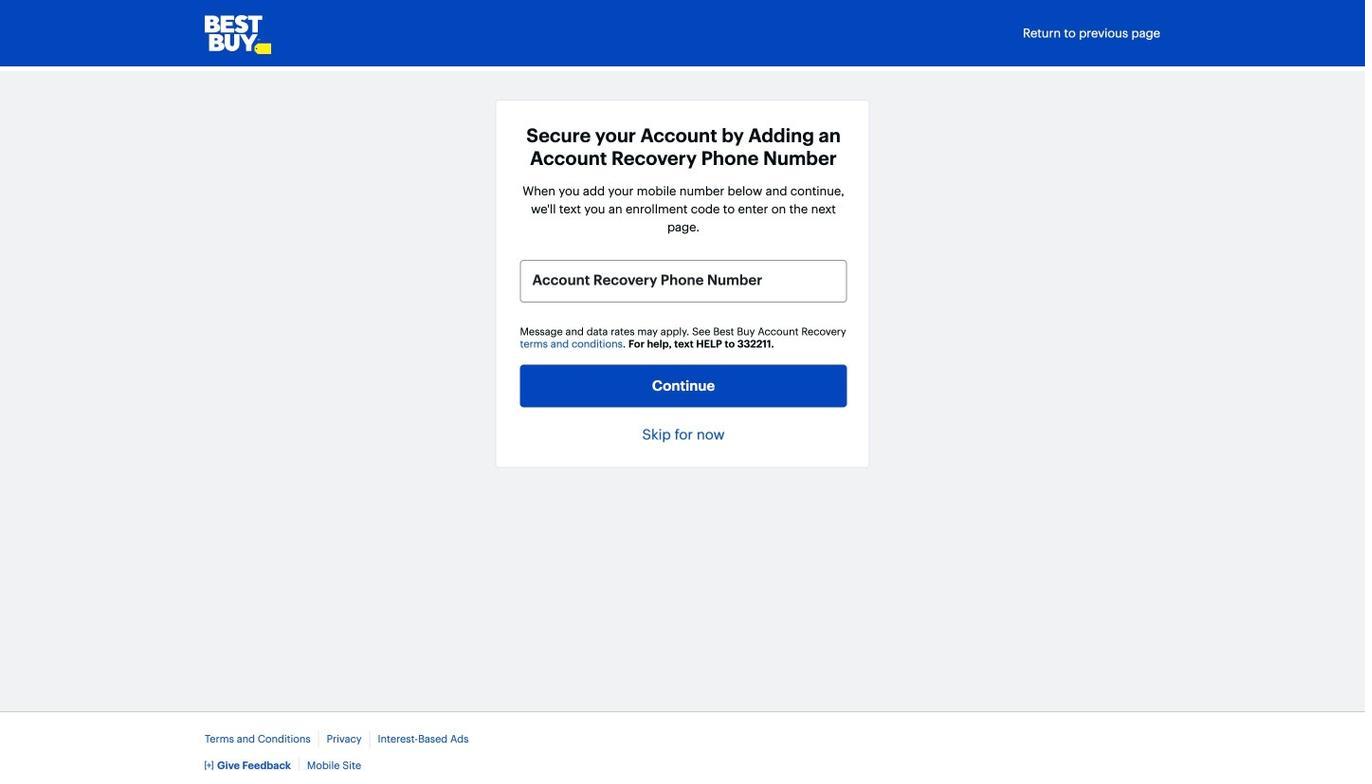 Task type: locate. For each thing, give the bounding box(es) containing it.
best buy home image
[[205, 0, 271, 66]]

  telephone field
[[520, 260, 847, 303]]



Task type: vqa. For each thing, say whether or not it's contained in the screenshot.
st. jude children's research hospital image
no



